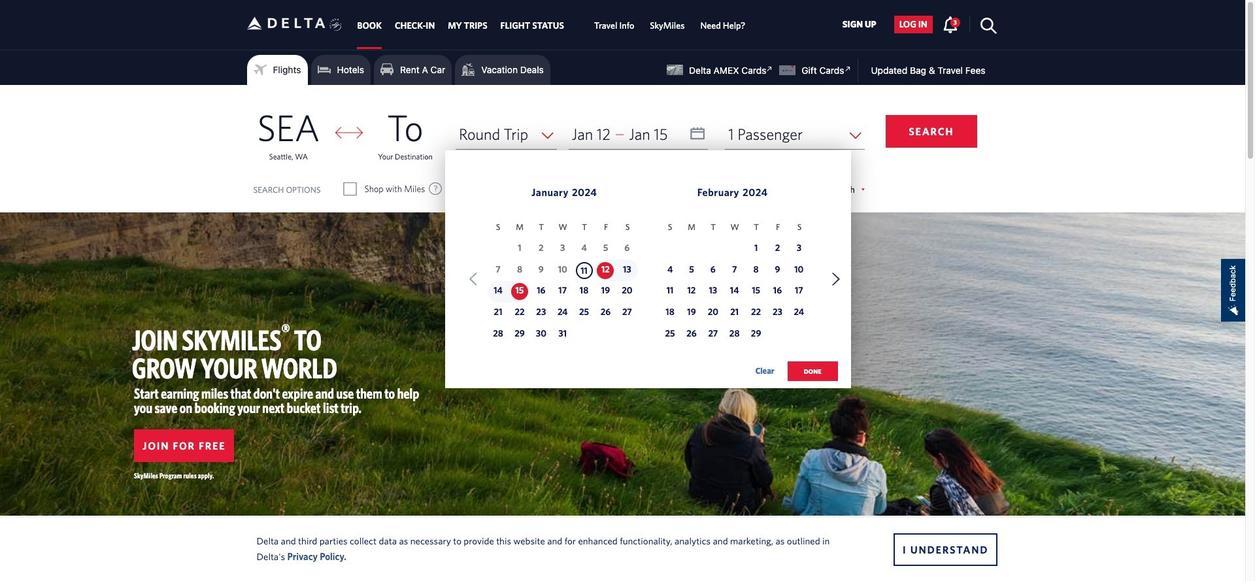 Task type: describe. For each thing, give the bounding box(es) containing it.
delta air lines image
[[247, 3, 325, 44]]

skyteam image
[[329, 4, 342, 45]]



Task type: locate. For each thing, give the bounding box(es) containing it.
None text field
[[569, 119, 708, 150]]

None field
[[456, 119, 557, 150], [725, 119, 865, 150], [456, 119, 557, 150], [725, 119, 865, 150]]

None checkbox
[[344, 182, 356, 195], [578, 182, 590, 195], [344, 182, 356, 195], [578, 182, 590, 195]]

calendar expanded, use arrow keys to select date application
[[445, 150, 851, 395]]

tab panel
[[0, 85, 1245, 395]]

this link opens another site in a new window that may not follow the same accessibility policies as delta air lines. image
[[764, 63, 776, 75]]

this link opens another site in a new window that may not follow the same accessibility policies as delta air lines. image
[[842, 63, 854, 75]]

tab list
[[351, 0, 753, 49]]



